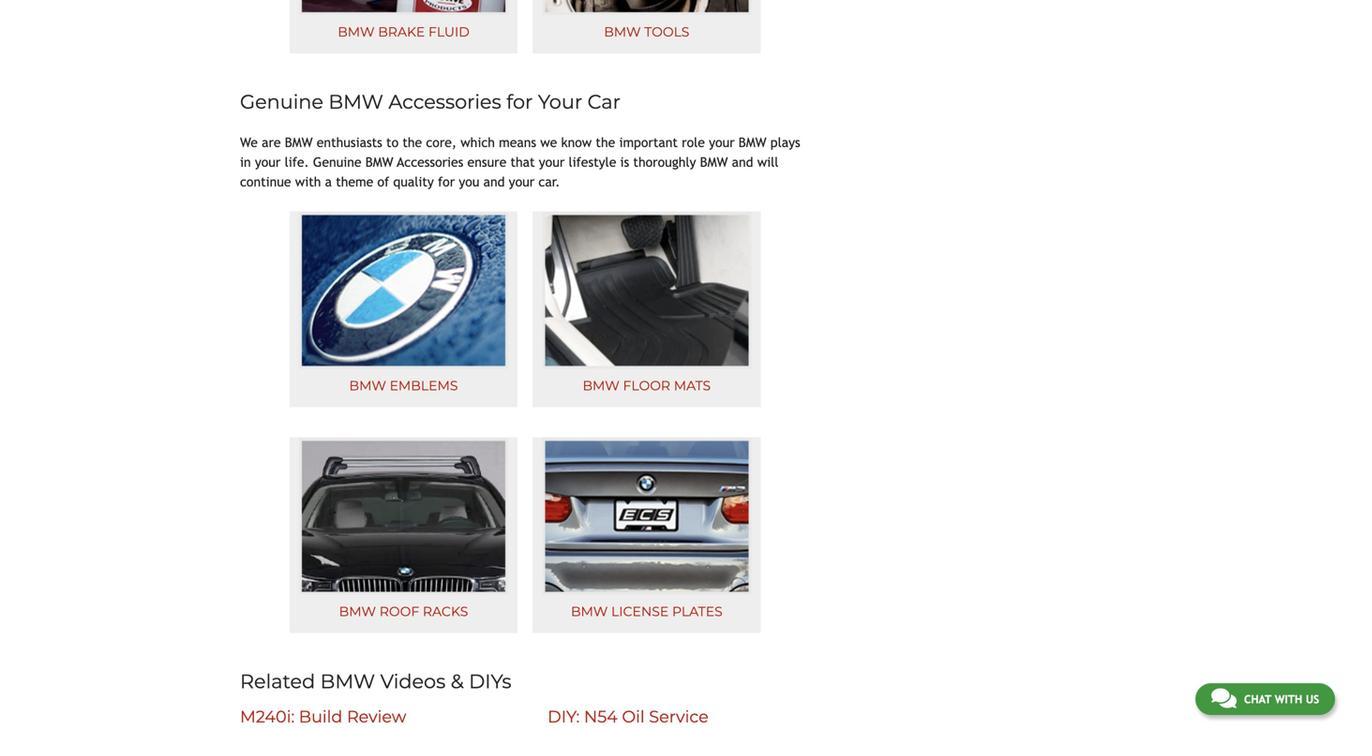 Task type: describe. For each thing, give the bounding box(es) containing it.
diy: n54 oil service
[[548, 707, 709, 727]]

0 vertical spatial accessories
[[389, 90, 501, 113]]

mats
[[674, 378, 711, 394]]

us
[[1306, 693, 1319, 706]]

we
[[240, 135, 258, 150]]

your down that
[[509, 174, 535, 189]]

comments image
[[1211, 687, 1237, 710]]

car.
[[539, 174, 560, 189]]

bmw left the roof
[[339, 604, 376, 620]]

life.
[[285, 155, 309, 170]]

m240i: build review
[[240, 707, 406, 727]]

plates
[[672, 604, 723, 620]]

bmw up m240i: build review link at the bottom
[[320, 670, 375, 693]]

related
[[240, 670, 315, 693]]

you
[[459, 174, 480, 189]]

bmw up of
[[365, 155, 393, 170]]

diy: n54 oil service link
[[548, 707, 709, 727]]

bmw left brake
[[338, 24, 375, 40]]

of
[[377, 174, 389, 189]]

we
[[540, 135, 557, 150]]

to
[[386, 135, 399, 150]]

will
[[757, 155, 779, 170]]

bmw emblems link
[[290, 211, 518, 407]]

accessories inside we are bmw enthusiasts to the core, which means we know the important role your bmw plays in your life. genuine bmw accessories ensure that your lifestyle is thoroughly bmw and will continue with a theme of quality for you and your car.
[[397, 155, 464, 170]]

bmw brake fluid
[[338, 24, 470, 40]]

bmw emblems image
[[299, 212, 508, 369]]

which
[[461, 135, 495, 150]]

genuine bmw accessories for your car
[[240, 90, 621, 113]]

0 vertical spatial for
[[506, 90, 533, 113]]

bmw left license
[[571, 604, 608, 620]]

tools
[[644, 24, 690, 40]]

bmw down role
[[700, 155, 728, 170]]

plays
[[771, 135, 800, 150]]

license
[[611, 604, 669, 620]]

bmw roof racks
[[339, 604, 468, 620]]

we are bmw enthusiasts to the core, which means we know the important role your bmw plays in your life. genuine bmw accessories ensure that your lifestyle is thoroughly bmw and will continue with a theme of quality for you and your car.
[[240, 135, 800, 189]]

chat with us
[[1244, 693, 1319, 706]]

in
[[240, 155, 251, 170]]

racks
[[423, 604, 468, 620]]

bmw up life.
[[285, 135, 313, 150]]

bmw up will
[[739, 135, 767, 150]]

bmw up enthusiasts
[[329, 90, 383, 113]]

that
[[511, 155, 535, 170]]

videos
[[380, 670, 446, 693]]

genuine bmw brake fluid image
[[299, 0, 508, 15]]

diy:
[[548, 707, 580, 727]]

theme
[[336, 174, 373, 189]]

build
[[299, 707, 343, 727]]

thoroughly
[[633, 155, 696, 170]]

for inside we are bmw enthusiasts to the core, which means we know the important role your bmw plays in your life. genuine bmw accessories ensure that your lifestyle is thoroughly bmw and will continue with a theme of quality for you and your car.
[[438, 174, 455, 189]]

bmw license plates link
[[533, 437, 761, 633]]



Task type: vqa. For each thing, say whether or not it's contained in the screenshot.
rightmost "for"
yes



Task type: locate. For each thing, give the bounding box(es) containing it.
1 the from the left
[[403, 135, 422, 150]]

roof
[[379, 604, 419, 620]]

0 horizontal spatial with
[[295, 174, 321, 189]]

brake
[[378, 24, 425, 40]]

bmw floor mats link
[[533, 211, 761, 407]]

bmw
[[338, 24, 375, 40], [604, 24, 641, 40], [329, 90, 383, 113], [285, 135, 313, 150], [739, 135, 767, 150], [365, 155, 393, 170], [700, 155, 728, 170], [349, 378, 386, 394], [583, 378, 620, 394], [339, 604, 376, 620], [571, 604, 608, 620], [320, 670, 375, 693]]

bmw down bmw tools image
[[604, 24, 641, 40]]

1 vertical spatial and
[[484, 174, 505, 189]]

accessories up core,
[[389, 90, 501, 113]]

2 the from the left
[[596, 135, 615, 150]]

bmw tools image
[[542, 0, 751, 15]]

and down ensure
[[484, 174, 505, 189]]

bmw left the floor
[[583, 378, 620, 394]]

accessories
[[389, 90, 501, 113], [397, 155, 464, 170]]

diys
[[469, 670, 512, 693]]

lifestyle
[[569, 155, 616, 170]]

your
[[709, 135, 735, 150], [255, 155, 281, 170], [539, 155, 565, 170], [509, 174, 535, 189]]

ensure
[[467, 155, 507, 170]]

bmw emblems
[[349, 378, 458, 394]]

important
[[619, 135, 678, 150]]

&
[[451, 670, 464, 693]]

1 vertical spatial genuine
[[313, 155, 362, 170]]

car
[[588, 90, 621, 113]]

related bmw videos & diys
[[240, 670, 512, 693]]

bmw left emblems
[[349, 378, 386, 394]]

n54
[[584, 707, 618, 727]]

genuine up are
[[240, 90, 323, 113]]

bmw floor mats image
[[542, 212, 751, 369]]

know
[[561, 135, 592, 150]]

0 horizontal spatial for
[[438, 174, 455, 189]]

bmw roof racks link
[[290, 437, 518, 633]]

the
[[403, 135, 422, 150], [596, 135, 615, 150]]

for
[[506, 90, 533, 113], [438, 174, 455, 189]]

bmw tools
[[604, 24, 690, 40]]

fluid
[[428, 24, 470, 40]]

with
[[295, 174, 321, 189], [1275, 693, 1303, 706]]

1 horizontal spatial with
[[1275, 693, 1303, 706]]

and left will
[[732, 155, 753, 170]]

m240i:
[[240, 707, 295, 727]]

1 vertical spatial with
[[1275, 693, 1303, 706]]

role
[[682, 135, 705, 150]]

continue
[[240, 174, 291, 189]]

accessories down core,
[[397, 155, 464, 170]]

your up "continue"
[[255, 155, 281, 170]]

with left a
[[295, 174, 321, 189]]

1 vertical spatial accessories
[[397, 155, 464, 170]]

review
[[347, 707, 406, 727]]

bmw brake fluid link
[[290, 0, 518, 53]]

1 vertical spatial for
[[438, 174, 455, 189]]

for left you
[[438, 174, 455, 189]]

for left your
[[506, 90, 533, 113]]

bmw floor mats
[[583, 378, 711, 394]]

m240i: build review link
[[240, 707, 406, 727]]

and
[[732, 155, 753, 170], [484, 174, 505, 189]]

with left us
[[1275, 693, 1303, 706]]

bmw license plates image
[[542, 438, 751, 595]]

bmw tools link
[[533, 0, 761, 53]]

0 horizontal spatial the
[[403, 135, 422, 150]]

is
[[620, 155, 629, 170]]

your right role
[[709, 135, 735, 150]]

your
[[538, 90, 582, 113]]

are
[[262, 135, 281, 150]]

quality
[[393, 174, 434, 189]]

your up the car.
[[539, 155, 565, 170]]

1 horizontal spatial the
[[596, 135, 615, 150]]

floor
[[623, 378, 671, 394]]

service
[[649, 707, 709, 727]]

1 horizontal spatial for
[[506, 90, 533, 113]]

means
[[499, 135, 536, 150]]

emblems
[[390, 378, 458, 394]]

genuine up a
[[313, 155, 362, 170]]

core,
[[426, 135, 457, 150]]

genuine
[[240, 90, 323, 113], [313, 155, 362, 170]]

1 horizontal spatial and
[[732, 155, 753, 170]]

0 vertical spatial genuine
[[240, 90, 323, 113]]

bmw license plates
[[571, 604, 723, 620]]

0 vertical spatial and
[[732, 155, 753, 170]]

with inside we are bmw enthusiasts to the core, which means we know the important role your bmw plays in your life. genuine bmw accessories ensure that your lifestyle is thoroughly bmw and will continue with a theme of quality for you and your car.
[[295, 174, 321, 189]]

chat
[[1244, 693, 1272, 706]]

bmw roof racks image
[[299, 438, 508, 595]]

oil
[[622, 707, 645, 727]]

0 vertical spatial with
[[295, 174, 321, 189]]

chat with us link
[[1195, 684, 1335, 715]]

the right to
[[403, 135, 422, 150]]

0 horizontal spatial and
[[484, 174, 505, 189]]

enthusiasts
[[317, 135, 382, 150]]

the up lifestyle on the top left
[[596, 135, 615, 150]]

a
[[325, 174, 332, 189]]

genuine inside we are bmw enthusiasts to the core, which means we know the important role your bmw plays in your life. genuine bmw accessories ensure that your lifestyle is thoroughly bmw and will continue with a theme of quality for you and your car.
[[313, 155, 362, 170]]



